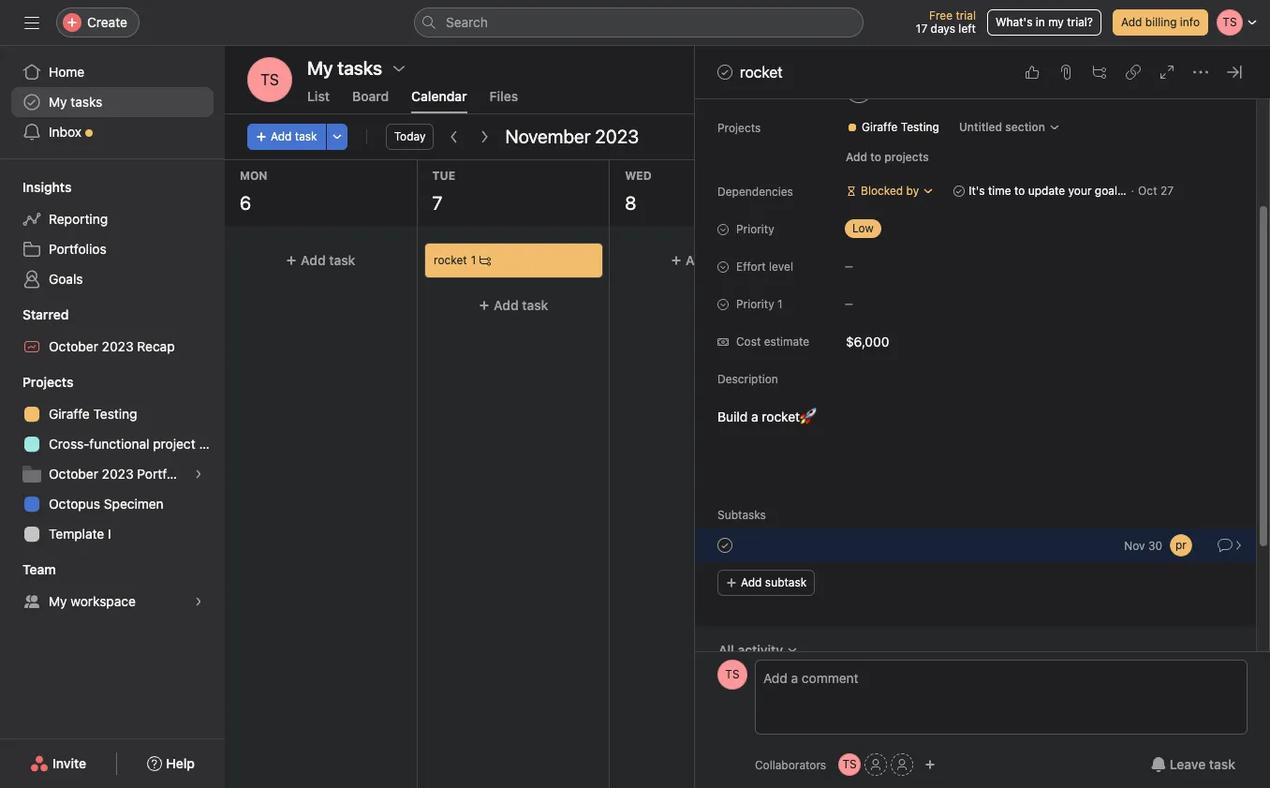 Task type: locate. For each thing, give the bounding box(es) containing it.
priority 1
[[736, 297, 783, 311]]

0 vertical spatial 2023
[[595, 126, 639, 147]]

2023
[[595, 126, 639, 147], [102, 338, 134, 354], [102, 466, 134, 482]]

rocket
[[740, 64, 783, 81], [433, 253, 467, 267]]

goals
[[49, 271, 83, 287]]

— inside dropdown button
[[845, 298, 853, 309]]

0 horizontal spatial projects
[[22, 374, 73, 390]]

activity
[[738, 642, 783, 658]]

giraffe
[[862, 120, 898, 134], [49, 406, 90, 422]]

rocket left leftcount 'image' in the top of the page
[[433, 253, 467, 267]]

ts button left 'list'
[[247, 57, 292, 102]]

2023 inside october 2023 portfolio link
[[102, 466, 134, 482]]

1 vertical spatial to
[[1015, 184, 1025, 198]]

1 inside rocket dialog
[[778, 297, 783, 311]]

0 vertical spatial to
[[871, 150, 882, 164]]

2 — from the top
[[845, 298, 853, 309]]

projects inside rocket dialog
[[718, 121, 761, 135]]

sun
[[1237, 169, 1262, 183]]

insights
[[22, 179, 72, 195]]

portfolio
[[137, 466, 188, 482]]

leave
[[1170, 756, 1206, 772]]

1 vertical spatial projects
[[22, 374, 73, 390]]

ts button down the all at the right of the page
[[718, 660, 748, 690]]

oct
[[1139, 184, 1158, 198]]

files link
[[490, 88, 518, 113]]

board link
[[352, 88, 389, 113]]

team
[[22, 561, 56, 577]]

Completed checkbox
[[714, 61, 736, 83]]

0 vertical spatial giraffe
[[862, 120, 898, 134]]

7
[[433, 192, 443, 214]]

insights button
[[0, 178, 72, 197]]

copy task link image
[[1126, 65, 1141, 80]]

my left tasks
[[49, 94, 67, 110]]

1 down level at the right of page
[[778, 297, 783, 311]]

to
[[871, 150, 882, 164], [1015, 184, 1025, 198]]

— down low
[[845, 260, 853, 272]]

october down starred
[[49, 338, 98, 354]]

left
[[959, 22, 976, 36]]

2023 inside october 2023 recap link
[[102, 338, 134, 354]]

ts down the all at the right of the page
[[726, 667, 740, 681]]

testing up functional
[[93, 406, 137, 422]]

0 vertical spatial my
[[49, 94, 67, 110]]

0 vertical spatial priority
[[736, 222, 775, 236]]

0 horizontal spatial ts button
[[247, 57, 292, 102]]

to right time
[[1015, 184, 1025, 198]]

0 horizontal spatial giraffe testing
[[49, 406, 137, 422]]

2023 up wed
[[595, 126, 639, 147]]

testing inside rocket dialog
[[901, 120, 940, 134]]

projects button
[[0, 373, 73, 392]]

— inside popup button
[[845, 260, 853, 272]]

1 horizontal spatial giraffe testing link
[[840, 118, 947, 137]]

— down — popup button
[[845, 298, 853, 309]]

collaborators
[[755, 758, 827, 772]]

giraffe testing link up functional
[[11, 399, 214, 429]]

1 vertical spatial giraffe
[[49, 406, 90, 422]]

october inside 'starred' element
[[49, 338, 98, 354]]

add subtask
[[741, 575, 807, 589]]

0 horizontal spatial 1
[[471, 253, 476, 267]]

next week image
[[477, 129, 492, 144]]

ts left 'list'
[[261, 71, 279, 88]]

2 october from the top
[[49, 466, 98, 482]]

1 horizontal spatial giraffe testing
[[862, 120, 940, 134]]

add or remove collaborators image
[[925, 759, 936, 770]]

rocket right completed image
[[740, 64, 783, 81]]

my inside 'global' element
[[49, 94, 67, 110]]

more actions image
[[331, 131, 343, 142]]

completed image
[[714, 534, 736, 557]]

mon
[[240, 169, 268, 183]]

october inside projects element
[[49, 466, 98, 482]]

1 horizontal spatial testing
[[901, 120, 940, 134]]

ts right collaborators
[[843, 757, 857, 771]]

build
[[718, 409, 748, 424]]

1 horizontal spatial projects
[[718, 121, 761, 135]]

1 vertical spatial giraffe testing
[[49, 406, 137, 422]]

0 vertical spatial ts button
[[247, 57, 292, 102]]

1 horizontal spatial 1
[[778, 297, 783, 311]]

Completed checkbox
[[714, 534, 736, 557]]

giraffe testing up projects
[[862, 120, 940, 134]]

trial?
[[1067, 15, 1093, 29]]

1 left leftcount 'image' in the top of the page
[[471, 253, 476, 267]]

by
[[907, 184, 919, 198]]

ts
[[261, 71, 279, 88], [726, 667, 740, 681], [843, 757, 857, 771]]

template i link
[[11, 519, 214, 549]]

1 horizontal spatial ts
[[726, 667, 740, 681]]

0 likes. click to like this task image
[[1025, 65, 1040, 80]]

add task
[[271, 129, 317, 143], [301, 252, 356, 268], [686, 252, 741, 268], [494, 297, 548, 313]]

priority down dependencies
[[736, 222, 775, 236]]

giraffe testing inside rocket dialog
[[862, 120, 940, 134]]

—
[[845, 260, 853, 272], [845, 298, 853, 309]]

section
[[1006, 120, 1046, 134]]

testing up projects
[[901, 120, 940, 134]]

2023 left recap
[[102, 338, 134, 354]]

1 horizontal spatial rocket
[[740, 64, 783, 81]]

0 horizontal spatial giraffe
[[49, 406, 90, 422]]

giraffe testing up cross-
[[49, 406, 137, 422]]

1 horizontal spatial to
[[1015, 184, 1025, 198]]

Cost estimate text field
[[838, 324, 1063, 358]]

2023 down 'cross-functional project plan' link
[[102, 466, 134, 482]]

0 horizontal spatial rocket
[[433, 253, 467, 267]]

my for my tasks
[[49, 94, 67, 110]]

2 horizontal spatial ts button
[[839, 753, 861, 776]]

nov 30
[[1125, 538, 1163, 552]]

1 october from the top
[[49, 338, 98, 354]]

projects
[[718, 121, 761, 135], [22, 374, 73, 390]]

my inside teams element
[[49, 593, 67, 609]]

i
[[108, 526, 111, 542]]

1 vertical spatial october
[[49, 466, 98, 482]]

priority
[[736, 222, 775, 236], [736, 297, 775, 311]]

2 vertical spatial ts
[[843, 757, 857, 771]]

0 vertical spatial projects
[[718, 121, 761, 135]]

0 vertical spatial rocket
[[740, 64, 783, 81]]

1 vertical spatial ts
[[726, 667, 740, 681]]

projects inside projects dropdown button
[[22, 374, 73, 390]]

it's
[[969, 184, 985, 198]]

17
[[916, 22, 928, 36]]

add task button
[[247, 124, 326, 150], [232, 244, 409, 277], [618, 244, 794, 277], [425, 289, 602, 322]]

1
[[471, 253, 476, 267], [778, 297, 783, 311]]

effort level
[[736, 260, 794, 274]]

1 — from the top
[[845, 260, 853, 272]]

1 priority from the top
[[736, 222, 775, 236]]

0 vertical spatial —
[[845, 260, 853, 272]]

october up the octopus
[[49, 466, 98, 482]]

giraffe up add to projects
[[862, 120, 898, 134]]

priority down effort
[[736, 297, 775, 311]]

0 vertical spatial giraffe testing link
[[840, 118, 947, 137]]

project
[[153, 436, 196, 452]]

dependencies
[[718, 185, 793, 199]]

in
[[1036, 15, 1045, 29]]

1 vertical spatial priority
[[736, 297, 775, 311]]

to left projects
[[871, 150, 882, 164]]

projects
[[885, 150, 929, 164]]

untitled section
[[959, 120, 1046, 134]]

template i
[[49, 526, 111, 542]]

attachments: add a file to this task, rocket image
[[1059, 65, 1074, 80]]

— for effort level
[[845, 260, 853, 272]]

my workspace link
[[11, 587, 214, 617]]

priority for priority 1
[[736, 297, 775, 311]]

projects down completed image
[[718, 121, 761, 135]]

2 priority from the top
[[736, 297, 775, 311]]

2 my from the top
[[49, 593, 67, 609]]

1 vertical spatial 2023
[[102, 338, 134, 354]]

free trial 17 days left
[[916, 8, 976, 36]]

1 vertical spatial my
[[49, 593, 67, 609]]

tue 7
[[433, 169, 455, 214]]

giraffe testing link up add to projects
[[840, 118, 947, 137]]

search list box
[[414, 7, 864, 37]]

0 horizontal spatial testing
[[93, 406, 137, 422]]

1 vertical spatial giraffe testing link
[[11, 399, 214, 429]]

0 horizontal spatial ts
[[261, 71, 279, 88]]

1 vertical spatial testing
[[93, 406, 137, 422]]

october 2023 portfolio link
[[11, 459, 214, 489]]

october 2023 recap link
[[11, 332, 214, 362]]

0 horizontal spatial giraffe testing link
[[11, 399, 214, 429]]

effort
[[736, 260, 766, 274]]

1 horizontal spatial giraffe
[[862, 120, 898, 134]]

0 vertical spatial testing
[[901, 120, 940, 134]]

1 vertical spatial 1
[[778, 297, 783, 311]]

1 vertical spatial ts button
[[718, 660, 748, 690]]

0 vertical spatial ts
[[261, 71, 279, 88]]

blocked by
[[861, 184, 919, 198]]

my tasks
[[49, 94, 102, 110]]

2 horizontal spatial ts
[[843, 757, 857, 771]]

— button
[[838, 253, 950, 279]]

my for my workspace
[[49, 593, 67, 609]]

time
[[989, 184, 1012, 198]]

create
[[87, 14, 127, 30]]

inbox
[[49, 124, 82, 140]]

giraffe testing link
[[840, 118, 947, 137], [11, 399, 214, 429]]

giraffe up cross-
[[49, 406, 90, 422]]

1 vertical spatial —
[[845, 298, 853, 309]]

all
[[719, 642, 734, 658]]

2 vertical spatial 2023
[[102, 466, 134, 482]]

30
[[1149, 538, 1163, 552]]

1 vertical spatial rocket
[[433, 253, 467, 267]]

1 my from the top
[[49, 94, 67, 110]]

untitled section button
[[951, 114, 1069, 141]]

0 vertical spatial giraffe testing
[[862, 120, 940, 134]]

tuesday button
[[838, 73, 939, 107]]

billing
[[1146, 15, 1177, 29]]

0 horizontal spatial to
[[871, 150, 882, 164]]

home link
[[11, 57, 214, 87]]

starred button
[[0, 305, 69, 324]]

ts button right collaborators
[[839, 753, 861, 776]]

projects up cross-
[[22, 374, 73, 390]]

0 vertical spatial october
[[49, 338, 98, 354]]

cost
[[736, 335, 761, 349]]

help button
[[135, 747, 207, 781]]

my down the team
[[49, 593, 67, 609]]

estimate
[[764, 335, 810, 349]]

files
[[490, 88, 518, 104]]



Task type: vqa. For each thing, say whether or not it's contained in the screenshot.


Task type: describe. For each thing, give the bounding box(es) containing it.
octopus
[[49, 496, 100, 512]]

invite button
[[18, 747, 99, 781]]

blocked by button
[[838, 178, 943, 204]]

starred
[[22, 306, 69, 322]]

pr
[[1176, 538, 1187, 552]]

completed image
[[714, 61, 736, 83]]

global element
[[0, 46, 225, 158]]

my tasks
[[307, 57, 382, 79]]

see details, my workspace image
[[193, 596, 204, 607]]

show options image
[[392, 61, 407, 76]]

task inside button
[[1210, 756, 1236, 772]]

tue
[[433, 169, 455, 183]]

add inside button
[[846, 150, 868, 164]]

ts for middle ts button
[[726, 667, 740, 681]]

rocket dialog
[[695, 0, 1271, 788]]

cross-
[[49, 436, 89, 452]]

add billing info
[[1122, 15, 1200, 29]]

help
[[166, 755, 195, 771]]

10
[[1010, 192, 1030, 214]]

2 vertical spatial ts button
[[839, 753, 861, 776]]

untitled
[[959, 120, 1003, 134]]

close details image
[[1227, 65, 1242, 80]]

previous week image
[[447, 129, 462, 144]]

update
[[1029, 184, 1066, 198]]

insights element
[[0, 171, 225, 298]]

rocket inside dialog
[[740, 64, 783, 81]]

add to projects button
[[838, 144, 938, 171]]

octopus specimen
[[49, 496, 164, 512]]

more actions for this task image
[[1194, 65, 1209, 80]]

ts for the bottommost ts button
[[843, 757, 857, 771]]

october 2023 recap
[[49, 338, 175, 354]]

low button
[[838, 216, 950, 242]]

ts for leftmost ts button
[[261, 71, 279, 88]]

— for priority 1
[[845, 298, 853, 309]]

12
[[1237, 192, 1256, 214]]

2023 for october 2023 portfolio
[[102, 466, 134, 482]]

octopus specimen link
[[11, 489, 214, 519]]

giraffe inside projects element
[[49, 406, 90, 422]]

to inside button
[[871, 150, 882, 164]]

days
[[931, 22, 956, 36]]

today button
[[386, 124, 434, 150]]

nov 30 button
[[1125, 538, 1163, 552]]

see details, october 2023 portfolio image
[[193, 468, 204, 480]]

leave task
[[1170, 756, 1236, 772]]

level
[[769, 260, 794, 274]]

portfolios
[[49, 241, 106, 257]]

2023 for october 2023 recap
[[102, 338, 134, 354]]

hide sidebar image
[[24, 15, 39, 30]]

leave task button
[[1139, 748, 1248, 781]]

leftcount image
[[480, 255, 491, 266]]

october for october 2023 recap
[[49, 338, 98, 354]]

27
[[1161, 184, 1174, 198]]

november
[[505, 126, 591, 147]]

template
[[49, 526, 104, 542]]

projects element
[[0, 365, 225, 553]]

what's in my trial?
[[996, 15, 1093, 29]]

6
[[240, 192, 251, 214]]

it's time to update your goal(s) oct 27
[[969, 184, 1174, 198]]

october for october 2023 portfolio
[[49, 466, 98, 482]]

my workspace
[[49, 593, 136, 609]]

invite
[[53, 755, 86, 771]]

recap
[[137, 338, 175, 354]]

home
[[49, 64, 85, 80]]

build a rocket🚀
[[718, 409, 817, 424]]

2023 for november 2023
[[595, 126, 639, 147]]

giraffe testing inside projects element
[[49, 406, 137, 422]]

your
[[1069, 184, 1092, 198]]

search button
[[414, 7, 864, 37]]

wed 8
[[625, 169, 652, 214]]

nov
[[1125, 538, 1146, 552]]

starred element
[[0, 298, 225, 365]]

wed
[[625, 169, 652, 183]]

cost estimate
[[736, 335, 810, 349]]

info
[[1180, 15, 1200, 29]]

— button
[[838, 290, 950, 317]]

specimen
[[104, 496, 164, 512]]

8
[[625, 192, 637, 214]]

giraffe inside rocket dialog
[[862, 120, 898, 134]]

all activity button
[[706, 633, 810, 667]]

calendar link
[[412, 88, 467, 113]]

goals link
[[11, 264, 214, 294]]

add subtask button
[[718, 570, 815, 596]]

my tasks link
[[11, 87, 214, 117]]

team button
[[0, 560, 56, 579]]

description
[[718, 372, 779, 386]]

add billing info button
[[1113, 9, 1209, 36]]

reporting
[[49, 211, 108, 227]]

testing inside projects element
[[93, 406, 137, 422]]

full screen image
[[1160, 65, 1175, 80]]

portfolios link
[[11, 234, 214, 264]]

all activity
[[719, 642, 783, 658]]

functional
[[89, 436, 149, 452]]

blocked
[[861, 184, 903, 198]]

what's
[[996, 15, 1033, 29]]

add subtask image
[[1093, 65, 1108, 80]]

plan
[[199, 436, 225, 452]]

calendar
[[412, 88, 467, 104]]

tuesday
[[880, 82, 930, 97]]

october 2023 portfolio
[[49, 466, 188, 482]]

free
[[930, 8, 953, 22]]

1 horizontal spatial ts button
[[718, 660, 748, 690]]

workspace
[[71, 593, 136, 609]]

a
[[751, 409, 759, 424]]

list
[[307, 88, 330, 104]]

reporting link
[[11, 204, 214, 234]]

priority for priority
[[736, 222, 775, 236]]

inbox link
[[11, 117, 214, 147]]

search
[[446, 14, 488, 30]]

today
[[394, 129, 426, 143]]

0 vertical spatial 1
[[471, 253, 476, 267]]

teams element
[[0, 553, 225, 620]]

giraffe testing link inside rocket dialog
[[840, 118, 947, 137]]



